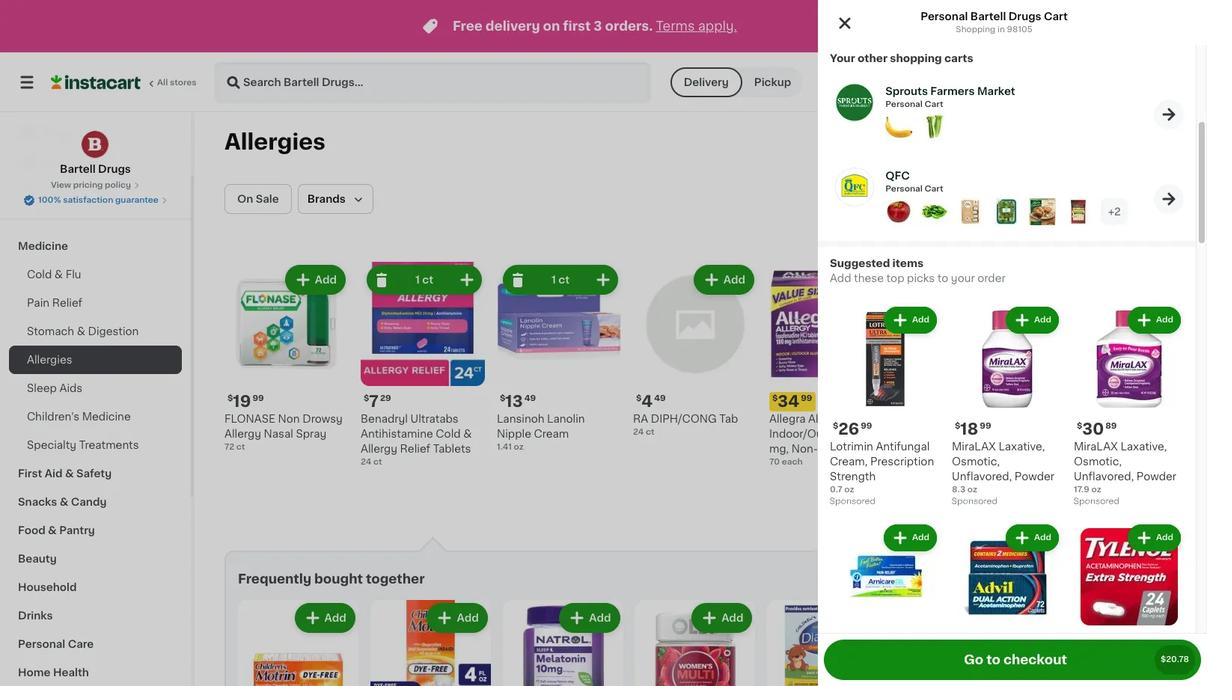 Task type: locate. For each thing, give the bounding box(es) containing it.
items right eligible
[[1122, 494, 1152, 505]]

$ up allegra
[[773, 395, 778, 403]]

product group containing 34
[[770, 262, 894, 469]]

99 for 19
[[253, 395, 264, 403]]

1 unflavored, from the left
[[952, 472, 1012, 482]]

3 sponsored badge image from the left
[[1074, 497, 1120, 506]]

all
[[157, 79, 168, 87]]

allergy down flonase
[[225, 429, 261, 439]]

2 go to cart image from the top
[[1160, 190, 1178, 208]]

relief
[[52, 298, 82, 308], [983, 414, 1013, 424], [400, 444, 431, 454]]

1 vertical spatial relief,
[[1112, 429, 1145, 439]]

delivery
[[486, 20, 540, 32]]

2 horizontal spatial relief
[[983, 414, 1013, 424]]

2 vertical spatial relief
[[400, 444, 431, 454]]

product group containing 18
[[952, 304, 1062, 510]]

strength
[[1109, 459, 1154, 469], [830, 472, 876, 482]]

suggested items add these top picks to your order
[[830, 258, 1006, 284]]

to right go
[[987, 654, 1001, 666]]

& up tablets
[[464, 429, 472, 439]]

organic - apples - honeycrisp image
[[886, 198, 913, 225]]

$ inside $ 26 99
[[833, 422, 839, 430]]

1 vertical spatial go to cart element
[[1154, 184, 1184, 214]]

0 horizontal spatial 1 ct
[[415, 275, 434, 285]]

99 inside $ 26 99
[[861, 422, 873, 430]]

personal down sprouts
[[886, 100, 923, 109]]

sponsored badge image for 30
[[1074, 497, 1120, 506]]

drugs inside "link"
[[98, 164, 131, 174]]

go to cart image
[[1160, 105, 1178, 123], [1160, 190, 1178, 208]]

$ up 'visine'
[[909, 395, 914, 403]]

first
[[18, 469, 42, 479]]

99 right 26
[[861, 422, 873, 430]]

remove lansinoh lanolin nipple cream image
[[509, 271, 527, 289]]

green jalapeño pepper image
[[922, 198, 949, 225]]

again
[[76, 158, 105, 168]]

osmotic, inside miralax laxative, osmotic, unflavored, powder 8.3 oz
[[952, 457, 1000, 467]]

simple truth baby spinach, organic image
[[994, 198, 1021, 225]]

ct down benadryl
[[374, 458, 382, 466]]

items
[[893, 258, 924, 269], [1122, 494, 1152, 505]]

ct right 72
[[236, 443, 245, 451]]

limited time offer region
[[0, 0, 1163, 52]]

99 for 34
[[801, 395, 813, 403]]

medicine up the cold & flu
[[18, 241, 68, 252]]

99 inside $ 19 99
[[253, 395, 264, 403]]

$ up lansinoh
[[500, 395, 506, 403]]

allergy for visine
[[944, 414, 981, 424]]

items in cart element
[[886, 114, 1016, 144], [886, 198, 1128, 229]]

lanolin
[[547, 414, 585, 424]]

children's
[[27, 412, 79, 422]]

sponsored badge image down the 8.3
[[952, 497, 998, 506]]

digestion
[[88, 326, 139, 337]]

relief, down $3
[[1112, 429, 1145, 439]]

1 ct for 13
[[552, 275, 570, 285]]

original
[[1059, 444, 1100, 454]]

sponsored badge image down 17.9 on the bottom right of page
[[1074, 497, 1120, 506]]

2 49 from the left
[[655, 395, 666, 403]]

allergy inside xyzal allergy relief, 24 hr, original prescription strength 35 ct
[[1073, 429, 1110, 439]]

1 horizontal spatial items
[[1122, 494, 1152, 505]]

70 each
[[770, 458, 803, 466]]

osmotic, down the "eye"
[[952, 457, 1000, 467]]

1 horizontal spatial relief,
[[1112, 429, 1145, 439]]

0 horizontal spatial allergies
[[27, 355, 72, 365]]

0 vertical spatial strength
[[1109, 459, 1154, 469]]

allergy down benadryl
[[361, 444, 398, 454]]

98105 inside popup button
[[845, 76, 881, 88]]

1 vertical spatial antihistamine
[[906, 444, 978, 454]]

1 horizontal spatial miralax
[[1074, 442, 1118, 452]]

& left the flu
[[55, 270, 63, 280]]

0 vertical spatial drugs
[[1009, 11, 1042, 22]]

oz right 17.9 on the bottom right of page
[[1092, 486, 1102, 494]]

powder up see eligible items button
[[1137, 472, 1177, 482]]

24 right 89
[[1147, 429, 1161, 439]]

49 for 13
[[525, 395, 536, 403]]

oz right 0.7
[[845, 486, 854, 494]]

2 sponsored badge image from the left
[[952, 497, 998, 506]]

0 horizontal spatial strength
[[830, 472, 876, 482]]

24 for 4
[[633, 428, 644, 436]]

1 vertical spatial strength
[[830, 472, 876, 482]]

shop link
[[9, 118, 182, 148]]

0 vertical spatial relief,
[[848, 414, 881, 424]]

medicine
[[18, 241, 68, 252], [82, 412, 131, 422]]

1 horizontal spatial 1 ct
[[552, 275, 570, 285]]

prescription down "original"
[[1042, 459, 1106, 469]]

personal care
[[18, 639, 94, 650]]

miralax laxative, osmotic, unflavored, powder 8.3 oz
[[952, 442, 1055, 494]]

0 horizontal spatial 1
[[415, 275, 420, 285]]

osmotic, inside miralax laxative, osmotic, unflavored, powder 17.9 oz
[[1074, 457, 1122, 467]]

1 horizontal spatial osmotic,
[[1074, 457, 1122, 467]]

1 horizontal spatial laxative,
[[1121, 442, 1167, 452]]

bartell inside personal bartell drugs cart shopping in 98105
[[971, 11, 1006, 22]]

ct down the "ra"
[[646, 428, 655, 436]]

99 for 18
[[980, 422, 992, 430]]

satisfaction
[[63, 196, 113, 204]]

98105 down other
[[845, 76, 881, 88]]

cart down farmers
[[925, 100, 944, 109]]

99 right 18
[[980, 422, 992, 430]]

product group containing 4
[[633, 262, 758, 439]]

1 vertical spatial go to cart image
[[1160, 190, 1178, 208]]

1 horizontal spatial cold
[[436, 429, 461, 439]]

$ down the $6.99 original price: $9.29 element on the right bottom
[[955, 422, 961, 430]]

sponsored badge image
[[830, 497, 875, 506], [952, 497, 998, 506], [1074, 497, 1120, 506]]

guarantee
[[115, 196, 159, 204]]

99
[[253, 395, 264, 403], [801, 395, 813, 403], [861, 422, 873, 430], [980, 422, 992, 430]]

allergy inside flonase non drowsy allergy nasal spray 72 ct
[[225, 429, 261, 439]]

0 horizontal spatial sponsored badge image
[[830, 497, 875, 506]]

0 horizontal spatial to
[[938, 273, 949, 284]]

ra
[[633, 414, 648, 424]]

98105
[[1007, 25, 1033, 34], [845, 76, 881, 88]]

increment quantity of lansinoh lanolin nipple cream image
[[594, 271, 612, 289]]

1 go to cart image from the top
[[1160, 105, 1178, 123]]

0 vertical spatial relief
[[52, 298, 82, 308]]

unflavored, inside miralax laxative, osmotic, unflavored, powder 8.3 oz
[[952, 472, 1012, 482]]

delivery by 5:50-6:00pm
[[953, 76, 1099, 88]]

$ for 13
[[500, 395, 506, 403]]

2 1 ct from the left
[[552, 275, 570, 285]]

1 horizontal spatial 98105
[[1007, 25, 1033, 34]]

1 vertical spatial cart
[[925, 100, 944, 109]]

98105 right in
[[1007, 25, 1033, 34]]

0 horizontal spatial laxative,
[[999, 442, 1045, 452]]

1 powder from the left
[[1015, 472, 1055, 482]]

laxative, inside miralax laxative, osmotic, unflavored, powder 8.3 oz
[[999, 442, 1045, 452]]

increment quantity of benadryl ultratabs antihistamine cold & allergy relief tablets image
[[458, 271, 476, 289]]

0 horizontal spatial osmotic,
[[952, 457, 1000, 467]]

delivery down terms apply. link
[[684, 77, 729, 88]]

1 horizontal spatial to
[[987, 654, 1001, 666]]

allergies up sale
[[225, 131, 326, 153]]

candy
[[71, 497, 107, 508]]

ct inside the ra diph/cong tab 24 ct
[[646, 428, 655, 436]]

2 horizontal spatial 24
[[1147, 429, 1161, 439]]

buy
[[42, 158, 63, 168]]

$6.99 original price: $9.29 element
[[906, 392, 1030, 412]]

49 right '4'
[[655, 395, 666, 403]]

1 ct for 7
[[415, 275, 434, 285]]

sleep aids link
[[9, 374, 182, 403]]

beauty
[[18, 554, 57, 564]]

99 for 26
[[861, 422, 873, 430]]

drowsy,
[[818, 444, 861, 454]]

home
[[18, 668, 51, 678]]

sponsored badge image down 0.7
[[830, 497, 875, 506]]

osmotic, for 18
[[952, 457, 1000, 467]]

$ inside $ 4 49
[[636, 395, 642, 403]]

0 vertical spatial cart
[[1044, 11, 1068, 22]]

cart up green jalapeño pepper image
[[925, 185, 944, 193]]

unflavored, up see eligible items button
[[1074, 472, 1134, 482]]

powder inside miralax laxative, osmotic, unflavored, powder 8.3 oz
[[1015, 472, 1055, 482]]

it
[[66, 158, 73, 168]]

oz
[[514, 443, 524, 451], [929, 458, 939, 466], [845, 486, 854, 494], [968, 486, 978, 494], [1092, 486, 1102, 494]]

items up top
[[893, 258, 924, 269]]

food
[[18, 526, 45, 536]]

stomach & digestion
[[27, 326, 139, 337]]

1 vertical spatial items in cart element
[[886, 198, 1128, 229]]

personal down 'qfc'
[[886, 185, 923, 193]]

1 vertical spatial drugs
[[98, 164, 131, 174]]

oz inside miralax laxative, osmotic, unflavored, powder 17.9 oz
[[1092, 486, 1102, 494]]

miralax inside miralax laxative, osmotic, unflavored, powder 17.9 oz
[[1074, 442, 1118, 452]]

$ down $38.09
[[833, 422, 839, 430]]

drugs up policy
[[98, 164, 131, 174]]

1 horizontal spatial sponsored badge image
[[952, 497, 998, 506]]

18
[[961, 421, 979, 437]]

snacks
[[18, 497, 57, 508]]

99 right "19"
[[253, 395, 264, 403]]

relief inside benadryl ultratabs antihistamine cold & allergy relief tablets 24 ct
[[400, 444, 431, 454]]

49 for 4
[[655, 395, 666, 403]]

drowsy
[[303, 414, 343, 424]]

miralax down $ 30 89
[[1074, 442, 1118, 452]]

13
[[506, 394, 523, 410]]

unflavored, inside miralax laxative, osmotic, unflavored, powder 17.9 oz
[[1074, 472, 1134, 482]]

ct right 35
[[1055, 473, 1064, 481]]

2 laxative, from the left
[[1121, 442, 1167, 452]]

24 down benadryl
[[361, 458, 372, 466]]

items in cart element for cart
[[886, 198, 1128, 229]]

personal
[[921, 11, 968, 22], [886, 100, 923, 109], [886, 185, 923, 193], [18, 639, 65, 650]]

orders.
[[605, 20, 653, 32]]

lists
[[42, 188, 68, 198]]

laxative, down xyzal on the bottom right of the page
[[999, 442, 1045, 452]]

strength down size
[[830, 472, 876, 482]]

product group containing 13
[[497, 262, 621, 454]]

2 powder from the left
[[1137, 472, 1177, 482]]

1 horizontal spatial prescription
[[1042, 459, 1106, 469]]

& right stomach
[[77, 326, 85, 337]]

2 1 from the left
[[552, 275, 556, 285]]

allergy down $34.99 original price: $38.09 element
[[809, 414, 845, 424]]

instacart logo image
[[51, 73, 141, 91]]

items in cart element up the order
[[886, 198, 1128, 229]]

these
[[854, 273, 884, 284]]

bartell inside "link"
[[60, 164, 96, 174]]

49 right 13
[[525, 395, 536, 403]]

1 vertical spatial cold
[[436, 429, 461, 439]]

1 horizontal spatial 1
[[552, 275, 556, 285]]

1 horizontal spatial medicine
[[82, 412, 131, 422]]

hr,
[[1042, 444, 1057, 454]]

relief inside visine allergy relief multi-action antihistamine eye drops
[[983, 414, 1013, 424]]

stomach & digestion link
[[9, 317, 182, 346]]

benadryl
[[361, 414, 408, 424]]

terms
[[656, 20, 695, 32]]

1 horizontal spatial unflavored,
[[1074, 472, 1134, 482]]

powder for 18
[[1015, 472, 1055, 482]]

drinks
[[18, 611, 53, 621]]

$25.99 element
[[1042, 392, 1166, 412]]

99 inside $ 18 99
[[980, 422, 992, 430]]

relief, inside allegra allergy relief, indoor/outdoor, 180 mg, non-drowsy, tablets, value size
[[848, 414, 881, 424]]

2 go to cart element from the top
[[1154, 184, 1184, 214]]

2 items in cart element from the top
[[886, 198, 1128, 229]]

oz inside lotrimin antifungal cream, prescription strength 0.7 oz
[[845, 486, 854, 494]]

allergy up action
[[944, 414, 981, 424]]

miralax inside miralax laxative, osmotic, unflavored, powder 8.3 oz
[[952, 442, 996, 452]]

items in cart element down sprouts farmers market personal cart
[[886, 114, 1016, 144]]

ct inside flonase non drowsy allergy nasal spray 72 ct
[[236, 443, 245, 451]]

& left candy
[[60, 497, 68, 508]]

allergy for allegra
[[809, 414, 845, 424]]

0 vertical spatial bartell
[[971, 11, 1006, 22]]

1 1 from the left
[[415, 275, 420, 285]]

by
[[1004, 76, 1019, 88]]

prescription
[[871, 457, 934, 467], [1042, 459, 1106, 469]]

osmotic,
[[952, 457, 1000, 467], [1074, 457, 1122, 467]]

laxative, inside miralax laxative, osmotic, unflavored, powder 17.9 oz
[[1121, 442, 1167, 452]]

1 49 from the left
[[525, 395, 536, 403]]

prescription down the antifungal
[[871, 457, 934, 467]]

0 vertical spatial items in cart element
[[886, 114, 1016, 144]]

go to cart element
[[1154, 99, 1184, 129], [1154, 184, 1184, 214]]

eligible
[[1080, 494, 1119, 505]]

laxative, down $3
[[1121, 442, 1167, 452]]

1 right remove lansinoh lanolin nipple cream icon on the left of the page
[[552, 275, 556, 285]]

product group
[[225, 262, 349, 454], [361, 262, 485, 469], [497, 262, 621, 454], [633, 262, 758, 439], [770, 262, 894, 469], [906, 262, 1030, 469], [1042, 262, 1166, 512], [830, 304, 940, 510], [952, 304, 1062, 510], [1074, 304, 1184, 510], [830, 522, 940, 686], [952, 522, 1062, 686], [1074, 522, 1184, 686], [238, 600, 358, 686], [370, 600, 491, 686], [503, 600, 623, 686], [635, 600, 756, 686], [768, 600, 888, 686], [900, 600, 1020, 686], [1032, 600, 1153, 686]]

0 horizontal spatial delivery
[[684, 77, 729, 88]]

relief right 18
[[983, 414, 1013, 424]]

items in cart element for market
[[886, 114, 1016, 144]]

market
[[978, 86, 1016, 97]]

24 for spend $30, save $3
[[1147, 429, 1161, 439]]

99 inside $ 34 99
[[801, 395, 813, 403]]

0 vertical spatial medicine
[[18, 241, 68, 252]]

1 1 ct from the left
[[415, 275, 434, 285]]

0 vertical spatial items
[[893, 258, 924, 269]]

1 horizontal spatial strength
[[1109, 459, 1154, 469]]

go to cart image for market
[[1160, 105, 1178, 123]]

7
[[369, 394, 379, 410]]

1 horizontal spatial powder
[[1137, 472, 1177, 482]]

free
[[453, 20, 483, 32]]

None search field
[[214, 61, 651, 103]]

personal up shopping at right top
[[921, 11, 968, 22]]

pain relief link
[[9, 289, 182, 317]]

24 inside benadryl ultratabs antihistamine cold & allergy relief tablets 24 ct
[[361, 458, 372, 466]]

$ right spend
[[1077, 422, 1083, 430]]

clio clio vanilla greek yogurt bars image
[[958, 198, 985, 225]]

1 horizontal spatial bartell
[[971, 11, 1006, 22]]

34
[[778, 394, 800, 410]]

visine
[[906, 414, 941, 424]]

0 horizontal spatial unflavored,
[[952, 472, 1012, 482]]

0 horizontal spatial bartell
[[60, 164, 96, 174]]

relief, up 180
[[848, 414, 881, 424]]

your
[[830, 53, 855, 64]]

49 inside '$ 13 49'
[[525, 395, 536, 403]]

delivery inside button
[[684, 77, 729, 88]]

2 unflavored, from the left
[[1074, 472, 1134, 482]]

laxative,
[[999, 442, 1045, 452], [1121, 442, 1167, 452]]

oz inside miralax laxative, osmotic, unflavored, powder 8.3 oz
[[968, 486, 978, 494]]

1 vertical spatial items
[[1122, 494, 1152, 505]]

& right food
[[48, 526, 57, 536]]

organic celery image
[[922, 114, 949, 141]]

laxative, for 18
[[999, 442, 1045, 452]]

items in cart element containing +
[[886, 198, 1128, 229]]

$ inside $ 19 99
[[228, 395, 233, 403]]

allergy down "spend $30, save $3"
[[1073, 429, 1110, 439]]

1 horizontal spatial drugs
[[1009, 11, 1042, 22]]

0 horizontal spatial 49
[[525, 395, 536, 403]]

$ 26 99
[[833, 421, 873, 437]]

view pricing policy
[[51, 181, 131, 189]]

24 inside the ra diph/cong tab 24 ct
[[633, 428, 644, 436]]

2 horizontal spatial sponsored badge image
[[1074, 497, 1120, 506]]

delivery for delivery by 5:50-6:00pm
[[953, 76, 1001, 88]]

product group containing xyzal allergy relief, 24 hr, original prescription strength
[[1042, 262, 1166, 512]]

cold up "pain"
[[27, 270, 52, 280]]

buy it again
[[42, 158, 105, 168]]

$ inside $ 7 29
[[364, 395, 369, 403]]

antihistamine inside visine allergy relief multi-action antihistamine eye drops
[[906, 444, 978, 454]]

relief, inside xyzal allergy relief, 24 hr, original prescription strength 35 ct
[[1112, 429, 1145, 439]]

drugs up delivery by 5:50-6:00pm
[[1009, 11, 1042, 22]]

0 vertical spatial go to cart element
[[1154, 99, 1184, 129]]

0 vertical spatial 98105
[[1007, 25, 1033, 34]]

24 inside xyzal allergy relief, 24 hr, original prescription strength 35 ct
[[1147, 429, 1161, 439]]

0 horizontal spatial powder
[[1015, 472, 1055, 482]]

0 horizontal spatial cold
[[27, 270, 52, 280]]

70
[[770, 458, 780, 466]]

allergies
[[225, 131, 326, 153], [27, 355, 72, 365]]

$ inside $ 30 89
[[1077, 422, 1083, 430]]

to left the your on the right top of page
[[938, 273, 949, 284]]

personal inside personal bartell drugs cart shopping in 98105
[[921, 11, 968, 22]]

checkout
[[1004, 654, 1067, 666]]

product group containing 7
[[361, 262, 485, 469]]

delivery down carts
[[953, 76, 1001, 88]]

relief right "pain"
[[52, 298, 82, 308]]

1 vertical spatial relief
[[983, 414, 1013, 424]]

29
[[380, 395, 391, 403]]

osmotic, down "original"
[[1074, 457, 1122, 467]]

1 horizontal spatial delivery
[[953, 76, 1001, 88]]

other
[[858, 53, 888, 64]]

1 laxative, from the left
[[999, 442, 1045, 452]]

marie callender's chicken pot pie, frozen meal image
[[1030, 198, 1056, 225]]

shop
[[42, 128, 70, 138]]

0 horizontal spatial drugs
[[98, 164, 131, 174]]

miralax for 18
[[952, 442, 996, 452]]

2 vertical spatial cart
[[925, 185, 944, 193]]

powder inside miralax laxative, osmotic, unflavored, powder 17.9 oz
[[1137, 472, 1177, 482]]

1 horizontal spatial allergies
[[225, 131, 326, 153]]

1 ct left increment quantity of benadryl ultratabs antihistamine cold & allergy relief tablets icon
[[415, 275, 434, 285]]

1 horizontal spatial 49
[[655, 395, 666, 403]]

allergy
[[809, 414, 845, 424], [944, 414, 981, 424], [225, 429, 261, 439], [1073, 429, 1110, 439], [361, 444, 398, 454]]

$ inside $ 34 99
[[773, 395, 778, 403]]

0 vertical spatial to
[[938, 273, 949, 284]]

1 vertical spatial 98105
[[845, 76, 881, 88]]

1 horizontal spatial relief
[[400, 444, 431, 454]]

unflavored, up the 8.3
[[952, 472, 1012, 482]]

to
[[938, 273, 949, 284], [987, 654, 1001, 666]]

$ for 30
[[1077, 422, 1083, 430]]

$ up the "ra"
[[636, 395, 642, 403]]

0 vertical spatial antihistamine
[[361, 429, 433, 439]]

allergy inside allegra allergy relief, indoor/outdoor, 180 mg, non-drowsy, tablets, value size
[[809, 414, 845, 424]]

0 horizontal spatial items
[[893, 258, 924, 269]]

cold up tablets
[[436, 429, 461, 439]]

medicine link
[[9, 232, 182, 261]]

1 vertical spatial allergies
[[27, 355, 72, 365]]

99 right 34
[[801, 395, 813, 403]]

3
[[594, 20, 602, 32]]

antihistamine down action
[[906, 444, 978, 454]]

1 ct
[[415, 275, 434, 285], [552, 275, 570, 285]]

6:00pm
[[1053, 76, 1099, 88]]

2 miralax from the left
[[1074, 442, 1118, 452]]

2 osmotic, from the left
[[1074, 457, 1122, 467]]

spend
[[1047, 415, 1074, 424]]

1 vertical spatial medicine
[[82, 412, 131, 422]]

$ for 18
[[955, 422, 961, 430]]

powder for 30
[[1137, 472, 1177, 482]]

1 right remove benadryl ultratabs antihistamine cold & allergy relief tablets icon
[[415, 275, 420, 285]]

& for pantry
[[48, 526, 57, 536]]

cart up 5:50- at the right top
[[1044, 11, 1068, 22]]

0 horizontal spatial 24
[[361, 458, 372, 466]]

0 horizontal spatial 98105
[[845, 76, 881, 88]]

100% satisfaction guarantee button
[[23, 192, 168, 207]]

antihistamine down benadryl
[[361, 429, 433, 439]]

allergies down stomach
[[27, 355, 72, 365]]

1 items in cart element from the top
[[886, 114, 1016, 144]]

0 horizontal spatial medicine
[[18, 241, 68, 252]]

1 ct left increment quantity of lansinoh lanolin nipple cream "icon" on the top of page
[[552, 275, 570, 285]]

1 osmotic, from the left
[[952, 457, 1000, 467]]

$ inside $ 18 99
[[955, 422, 961, 430]]

relief down ultratabs
[[400, 444, 431, 454]]

1 miralax from the left
[[952, 442, 996, 452]]

eye
[[981, 444, 1001, 454]]

$ up flonase
[[228, 395, 233, 403]]

+ 2
[[1108, 207, 1121, 217]]

0 vertical spatial go to cart image
[[1160, 105, 1178, 123]]

0 horizontal spatial miralax
[[952, 442, 996, 452]]

$ inside '$ 13 49'
[[500, 395, 506, 403]]

oz right the 8.3
[[968, 486, 978, 494]]

bought
[[314, 573, 363, 585]]

farmers
[[931, 86, 975, 97]]

oz down nipple
[[514, 443, 524, 451]]

1 horizontal spatial antihistamine
[[906, 444, 978, 454]]

cart inside sprouts farmers market personal cart
[[925, 100, 944, 109]]

specialty treatments
[[27, 440, 139, 451]]

$ left 29
[[364, 395, 369, 403]]

medicine up treatments on the left bottom of page
[[82, 412, 131, 422]]

24 down the "ra"
[[633, 428, 644, 436]]

strength down 89
[[1109, 459, 1154, 469]]

1 vertical spatial to
[[987, 654, 1001, 666]]

sleep
[[27, 383, 57, 394]]

allergy inside visine allergy relief multi-action antihistamine eye drops
[[944, 414, 981, 424]]

oz inside lansinoh lanolin nipple cream 1.41 oz
[[514, 443, 524, 451]]

powder down hr,
[[1015, 472, 1055, 482]]

specialty treatments link
[[9, 431, 182, 460]]

0 vertical spatial allergies
[[225, 131, 326, 153]]

1 vertical spatial bartell
[[60, 164, 96, 174]]

1 go to cart element from the top
[[1154, 99, 1184, 129]]

miralax down $ 18 99 at bottom right
[[952, 442, 996, 452]]

49 inside $ 4 49
[[655, 395, 666, 403]]

1 horizontal spatial 24
[[633, 428, 644, 436]]

0 horizontal spatial prescription
[[871, 457, 934, 467]]

& right aid
[[65, 469, 74, 479]]

personal inside qfc personal cart
[[886, 185, 923, 193]]

0 horizontal spatial antihistamine
[[361, 429, 433, 439]]

0 horizontal spatial relief,
[[848, 414, 881, 424]]

1 sponsored badge image from the left
[[830, 497, 875, 506]]



Task type: vqa. For each thing, say whether or not it's contained in the screenshot.


Task type: describe. For each thing, give the bounding box(es) containing it.
cart inside qfc personal cart
[[925, 185, 944, 193]]

on
[[237, 194, 253, 204]]

remove benadryl ultratabs antihistamine cold & allergy relief tablets image
[[373, 271, 391, 289]]

$ 18 99
[[955, 421, 992, 437]]

0 vertical spatial cold
[[27, 270, 52, 280]]

items inside suggested items add these top picks to your order
[[893, 258, 924, 269]]

children's medicine link
[[9, 403, 182, 431]]

prescription inside lotrimin antifungal cream, prescription strength 0.7 oz
[[871, 457, 934, 467]]

order
[[978, 273, 1006, 284]]

oz for 26
[[845, 486, 854, 494]]

go to cart image for cart
[[1160, 190, 1178, 208]]

antihistamine inside benadryl ultratabs antihistamine cold & allergy relief tablets 24 ct
[[361, 429, 433, 439]]

view pricing policy link
[[51, 180, 140, 192]]

100%
[[38, 196, 61, 204]]

& inside benadryl ultratabs antihistamine cold & allergy relief tablets 24 ct
[[464, 429, 472, 439]]

tablets,
[[770, 459, 810, 469]]

oz right fl
[[929, 458, 939, 466]]

shopping
[[956, 25, 996, 34]]

treatments
[[79, 440, 139, 451]]

allergy for xyzal
[[1073, 429, 1110, 439]]

flonase non drowsy allergy nasal spray 72 ct
[[225, 414, 343, 451]]

sale
[[256, 194, 279, 204]]

add inside suggested items add these top picks to your order
[[830, 273, 852, 284]]

bartell drugs
[[60, 164, 131, 174]]

5:50-
[[1022, 76, 1053, 88]]

pickup button
[[742, 67, 804, 97]]

on sale
[[237, 194, 279, 204]]

98105 button
[[821, 61, 911, 103]]

go to cart element for cart
[[1154, 184, 1184, 214]]

personal down drinks
[[18, 639, 65, 650]]

$3
[[1119, 415, 1129, 424]]

prescription inside xyzal allergy relief, 24 hr, original prescription strength 35 ct
[[1042, 459, 1106, 469]]

allergies inside allergies link
[[27, 355, 72, 365]]

value
[[813, 459, 841, 469]]

see eligible items button
[[1042, 487, 1166, 512]]

personal bartell drugs cart shopping in 98105
[[921, 11, 1068, 34]]

sargento natural string cheese snacks image
[[1065, 198, 1092, 225]]

$ 34 99
[[773, 394, 813, 410]]

sprouts farmers market personal cart
[[886, 86, 1016, 109]]

1 for 13
[[552, 275, 556, 285]]

see
[[1057, 494, 1077, 505]]

& for digestion
[[77, 326, 85, 337]]

miralax for 30
[[1074, 442, 1118, 452]]

other items in cart note
[[1101, 198, 1128, 225]]

$ for 4
[[636, 395, 642, 403]]

bartell drugs logo image
[[81, 130, 110, 159]]

picks
[[907, 273, 935, 284]]

go to cart element for market
[[1154, 99, 1184, 129]]

$ for 26
[[833, 422, 839, 430]]

antifungal
[[876, 442, 930, 452]]

$34.99 original price: $38.09 element
[[770, 392, 894, 412]]

specialty
[[27, 440, 76, 451]]

cold inside benadryl ultratabs antihistamine cold & allergy relief tablets 24 ct
[[436, 429, 461, 439]]

$30,
[[1076, 415, 1095, 424]]

98105 inside personal bartell drugs cart shopping in 98105
[[1007, 25, 1033, 34]]

product group containing 19
[[225, 262, 349, 454]]

$ for 7
[[364, 395, 369, 403]]

unflavored, for 18
[[952, 472, 1012, 482]]

strength inside xyzal allergy relief, 24 hr, original prescription strength 35 ct
[[1109, 459, 1154, 469]]

1 for 7
[[415, 275, 420, 285]]

carts
[[945, 53, 974, 64]]

pain relief
[[27, 298, 82, 308]]

sponsored badge image for 26
[[830, 497, 875, 506]]

go
[[964, 654, 984, 666]]

relief, for 24
[[1112, 429, 1145, 439]]

stores
[[170, 79, 197, 87]]

180
[[857, 429, 875, 439]]

xyzal allergy relief, 24 hr, original prescription strength 35 ct
[[1042, 429, 1161, 481]]

ct inside benadryl ultratabs antihistamine cold & allergy relief tablets 24 ct
[[374, 458, 382, 466]]

snacks & candy
[[18, 497, 107, 508]]

$20.78
[[1161, 656, 1190, 664]]

organic banana image
[[886, 114, 913, 141]]

0.5 fl oz
[[906, 458, 939, 466]]

lansinoh
[[497, 414, 545, 424]]

osmotic, for 30
[[1074, 457, 1122, 467]]

product group containing 30
[[1074, 304, 1184, 510]]

your
[[951, 273, 975, 284]]

food & pantry link
[[9, 517, 182, 545]]

allegra
[[770, 414, 806, 424]]

frequently
[[238, 573, 311, 585]]

drinks link
[[9, 602, 182, 630]]

oz for 30
[[1092, 486, 1102, 494]]

on
[[543, 20, 560, 32]]

30
[[1083, 421, 1104, 437]]

$ for 34
[[773, 395, 778, 403]]

all stores link
[[51, 61, 198, 103]]

unflavored, for 30
[[1074, 472, 1134, 482]]

100% satisfaction guarantee
[[38, 196, 159, 204]]

pain
[[27, 298, 49, 308]]

pickup
[[754, 77, 792, 88]]

oz for 18
[[968, 486, 978, 494]]

delivery for delivery
[[684, 77, 729, 88]]

aid
[[45, 469, 62, 479]]

top
[[887, 273, 905, 284]]

strength inside lotrimin antifungal cream, prescription strength 0.7 oz
[[830, 472, 876, 482]]

& for candy
[[60, 497, 68, 508]]

ct left increment quantity of benadryl ultratabs antihistamine cold & allergy relief tablets icon
[[422, 275, 434, 285]]

relief, for indoor/outdoor,
[[848, 414, 881, 424]]

cart inside personal bartell drugs cart shopping in 98105
[[1044, 11, 1068, 22]]

0.5
[[906, 458, 919, 466]]

sleep aids
[[27, 383, 83, 394]]

cream,
[[830, 457, 868, 467]]

sponsored badge image for 18
[[952, 497, 998, 506]]

allergy inside benadryl ultratabs antihistamine cold & allergy relief tablets 24 ct
[[361, 444, 398, 454]]

$ 13 49
[[500, 394, 536, 410]]

pricing
[[73, 181, 103, 189]]

pantry
[[59, 526, 95, 536]]

shopping
[[890, 53, 942, 64]]

0 horizontal spatial relief
[[52, 298, 82, 308]]

benadryl ultratabs antihistamine cold & allergy relief tablets 24 ct
[[361, 414, 472, 466]]

0.7
[[830, 486, 843, 494]]

ct inside xyzal allergy relief, 24 hr, original prescription strength 35 ct
[[1055, 473, 1064, 481]]

laxative, for 30
[[1121, 442, 1167, 452]]

$ for 19
[[228, 395, 233, 403]]

frequently bought together section
[[225, 551, 1166, 686]]

service type group
[[671, 67, 804, 97]]

$ 30 89
[[1077, 421, 1117, 437]]

lotrimin antifungal cream, prescription strength 0.7 oz
[[830, 442, 934, 494]]

ct left increment quantity of lansinoh lanolin nipple cream "icon" on the top of page
[[559, 275, 570, 285]]

qfc
[[886, 171, 910, 181]]

lists link
[[9, 178, 182, 208]]

items inside button
[[1122, 494, 1152, 505]]

beauty link
[[9, 545, 182, 573]]

72
[[225, 443, 234, 451]]

go to checkout
[[964, 654, 1067, 666]]

personal inside sprouts farmers market personal cart
[[886, 100, 923, 109]]

tab
[[720, 414, 738, 424]]

cold & flu link
[[9, 261, 182, 289]]

+
[[1108, 207, 1115, 217]]

& for flu
[[55, 270, 63, 280]]

drugs inside personal bartell drugs cart shopping in 98105
[[1009, 11, 1042, 22]]

xyzal
[[1042, 429, 1070, 439]]

health
[[53, 668, 89, 678]]

product group containing 26
[[830, 304, 940, 510]]

stomach
[[27, 326, 74, 337]]

to inside suggested items add these top picks to your order
[[938, 273, 949, 284]]

first aid & safety
[[18, 469, 112, 479]]

snacks & candy link
[[9, 488, 182, 517]]

all stores
[[157, 79, 197, 87]]

your other shopping carts
[[830, 53, 974, 64]]



